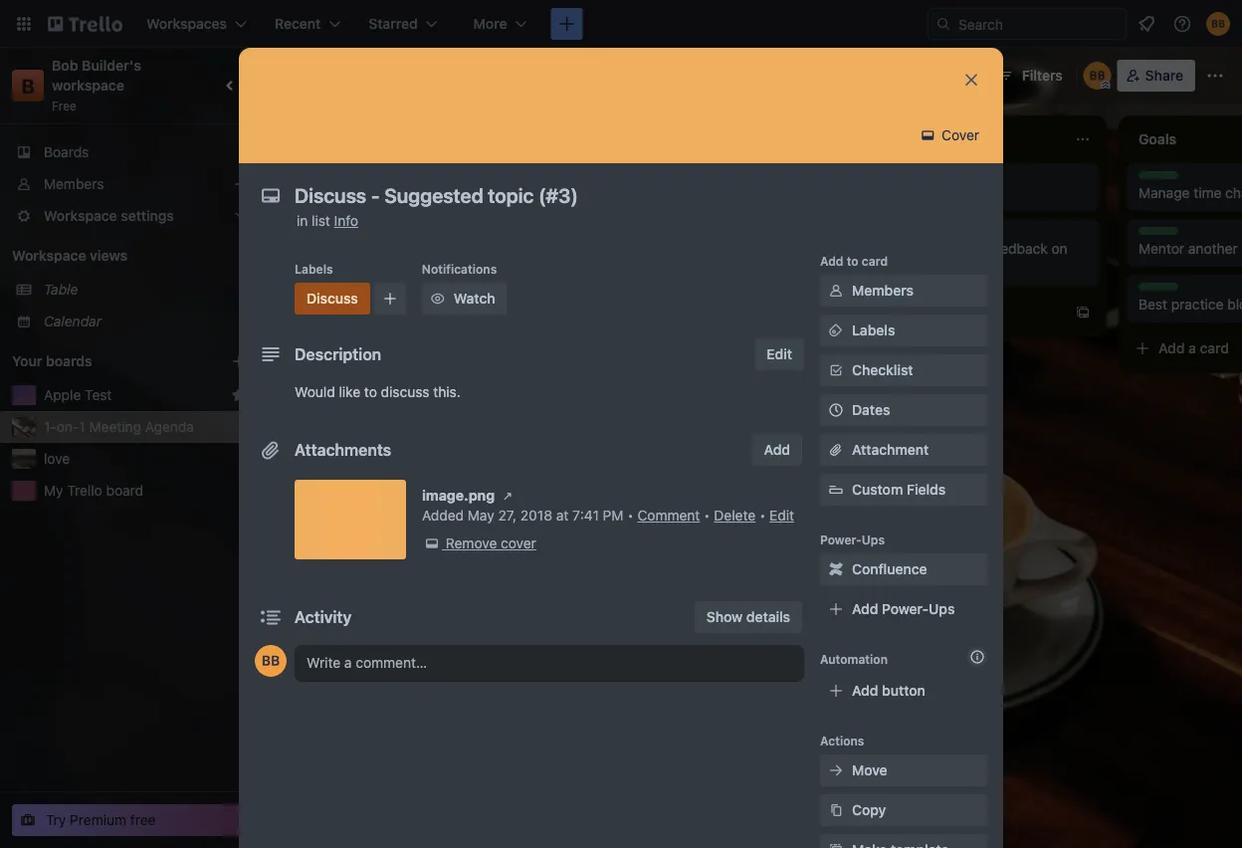 Task type: locate. For each thing, give the bounding box(es) containing it.
move link
[[820, 755, 988, 787]]

a
[[906, 304, 914, 321], [1189, 340, 1197, 356]]

discuss discuss - suggested topic (#3)
[[291, 498, 492, 527]]

remove
[[446, 535, 497, 552]]

labels link
[[820, 315, 988, 346]]

labels up checklist
[[852, 322, 895, 339]]

sm image for checklist
[[826, 360, 846, 380]]

color: orange, title: "discuss" element up use
[[295, 283, 370, 315]]

if left interested on the bottom left of the page
[[379, 600, 387, 616]]

views
[[90, 247, 128, 264]]

add a card button down best practice blo link on the right top of page
[[1127, 333, 1243, 364]]

color: green, title: "goal" element left 'time'
[[1139, 171, 1179, 186]]

add a card button down can you please give feedback on the report?
[[844, 297, 1067, 329]]

search image
[[936, 16, 952, 32]]

sm image inside the members link
[[826, 281, 846, 301]]

2 vertical spatial color: green, title: "goal" element
[[1139, 283, 1179, 298]]

0 horizontal spatial add a card
[[876, 304, 947, 321]]

share
[[1146, 67, 1184, 84]]

1 horizontal spatial members
[[852, 282, 914, 299]]

give
[[958, 240, 985, 257]]

0 horizontal spatial if
[[379, 600, 387, 616]]

my trello board
[[44, 482, 143, 499]]

bob
[[52, 57, 78, 74]]

0 vertical spatial -
[[345, 510, 351, 527]]

1 vertical spatial -
[[315, 600, 321, 616]]

apple test
[[44, 387, 112, 403]]

add down report?
[[876, 304, 902, 321]]

3 color: green, title: "goal" element from the top
[[1139, 283, 1179, 298]]

button
[[882, 682, 926, 699]]

bob builder's workspace link
[[52, 57, 145, 94]]

edit right delete link
[[770, 507, 795, 524]]

we right how
[[785, 185, 803, 201]]

your boards with 4 items element
[[12, 349, 201, 373]]

goal inside goal best practice blo
[[1139, 284, 1165, 298]]

27,
[[498, 507, 517, 524]]

1 down use
[[342, 358, 348, 372]]

on
[[691, 185, 707, 201], [1052, 240, 1068, 257]]

improve
[[665, 336, 717, 352]]

delete link
[[714, 507, 756, 524]]

Search field
[[952, 9, 1126, 39]]

add a card
[[876, 304, 947, 321], [1159, 340, 1230, 356]]

can inside blocker the team is stuck on x, how can we move forward?
[[758, 185, 781, 201]]

primary element
[[0, 0, 1243, 48]]

a down report?
[[906, 304, 914, 321]]

on left "x,"
[[691, 185, 707, 201]]

2 vertical spatial goal
[[1139, 284, 1165, 298]]

how to use this board link
[[291, 330, 514, 349]]

on right feedback
[[1052, 240, 1068, 257]]

this.
[[433, 384, 461, 400]]

1 vertical spatial can
[[638, 336, 661, 352]]

power- down confluence
[[882, 601, 929, 617]]

1 horizontal spatial to
[[364, 384, 377, 400]]

0 horizontal spatial add a card button
[[844, 297, 1067, 329]]

on inside can you please give feedback on the report?
[[1052, 240, 1068, 257]]

0 vertical spatial power-
[[820, 533, 862, 547]]

color: orange, title: "discuss" element down attachments
[[291, 497, 336, 512]]

bob builder (bobbuilder40) image right open information menu image
[[1207, 12, 1231, 36]]

ups up confluence
[[862, 533, 885, 547]]

1 vertical spatial goal
[[1139, 228, 1165, 242]]

can up "some"
[[638, 336, 661, 352]]

sm image
[[826, 360, 846, 380], [422, 534, 442, 554], [826, 761, 846, 781], [826, 800, 846, 820]]

cover link
[[912, 119, 992, 151]]

in list info
[[297, 213, 358, 229]]

custom
[[852, 481, 903, 498]]

sm image for move
[[826, 761, 846, 781]]

sm image left copy
[[826, 800, 846, 820]]

1 vertical spatial card
[[917, 304, 947, 321]]

0 vertical spatial color: green, title: "goal" element
[[1139, 171, 1179, 186]]

in
[[297, 213, 308, 229]]

1 vertical spatial if
[[379, 600, 387, 616]]

2 color: green, title: "goal" element from the top
[[1139, 227, 1179, 242]]

- inside fyi - discuss if interested (#6) link
[[315, 600, 321, 616]]

1 color: green, title: "goal" element from the top
[[1139, 171, 1179, 186]]

fields
[[907, 481, 946, 498]]

x,
[[711, 185, 724, 201]]

bob builder (bobbuilder40) image right filters
[[1084, 62, 1112, 90]]

switch to… image
[[14, 14, 34, 34]]

can
[[758, 185, 781, 201], [638, 336, 661, 352]]

1 horizontal spatial -
[[345, 510, 351, 527]]

sm image for remove cover
[[422, 534, 442, 554]]

edit button
[[755, 339, 804, 370]]

how
[[291, 331, 319, 347]]

-
[[345, 510, 351, 527], [315, 600, 321, 616]]

0 horizontal spatial to
[[323, 331, 336, 347]]

try premium free
[[46, 812, 156, 828]]

workspace views
[[12, 247, 128, 264]]

1 vertical spatial color: orange, title: "discuss" element
[[295, 283, 370, 315]]

1 vertical spatial to
[[323, 331, 336, 347]]

members link
[[0, 168, 259, 200], [820, 275, 988, 307]]

bob builder (bobbuilder40) image
[[1207, 12, 1231, 36], [1084, 62, 1112, 90]]

2 vertical spatial to
[[364, 384, 377, 400]]

- left suggested at the bottom of the page
[[345, 510, 351, 527]]

boards link
[[0, 136, 259, 168]]

0 horizontal spatial on
[[691, 185, 707, 201]]

add a card down report?
[[876, 304, 947, 321]]

sm image left checklist
[[826, 360, 846, 380]]

pm
[[603, 507, 624, 524]]

color: green, title: "goal" element
[[1139, 171, 1179, 186], [1139, 227, 1179, 242], [1139, 283, 1179, 298]]

color: orange, title: "discuss" element
[[856, 171, 901, 186], [295, 283, 370, 315], [291, 497, 336, 512]]

1 horizontal spatial members link
[[820, 275, 988, 307]]

to left you
[[847, 254, 859, 268]]

goal for mentor
[[1139, 228, 1165, 242]]

0 vertical spatial goal
[[1139, 172, 1165, 186]]

1 horizontal spatial power-
[[882, 601, 929, 617]]

0 vertical spatial can
[[758, 185, 781, 201]]

free
[[130, 812, 156, 828]]

1 horizontal spatial can
[[758, 185, 781, 201]]

sm image inside copy link
[[826, 800, 846, 820]]

1 horizontal spatial bob builder (bobbuilder40) image
[[1207, 12, 1231, 36]]

2 goal from the top
[[1139, 228, 1165, 242]]

2 horizontal spatial to
[[847, 254, 859, 268]]

board down love link
[[106, 482, 143, 499]]

members link up labels 'link'
[[820, 275, 988, 307]]

0 vertical spatial ups
[[862, 533, 885, 547]]

members down boards on the top of the page
[[44, 176, 104, 192]]

think
[[581, 336, 612, 352]]

manage time cha link
[[1139, 183, 1243, 203]]

add down confluence
[[852, 601, 879, 617]]

add down best practice blo link on the right top of page
[[1159, 340, 1185, 356]]

please
[[912, 240, 954, 257]]

add left the
[[820, 254, 844, 268]]

ups up add button button
[[929, 601, 955, 617]]

1 vertical spatial members
[[852, 282, 914, 299]]

add inside add button button
[[852, 682, 879, 699]]

sm image down topic
[[422, 534, 442, 554]]

0 vertical spatial add a card button
[[844, 297, 1067, 329]]

3 goal from the top
[[1139, 284, 1165, 298]]

confluence
[[852, 561, 928, 577]]

None text field
[[285, 177, 942, 213]]

cover
[[501, 535, 536, 552]]

apple test link
[[44, 385, 223, 405]]

0 vertical spatial members link
[[0, 168, 259, 200]]

2 horizontal spatial card
[[1200, 340, 1230, 356]]

on for feedback
[[1052, 240, 1068, 257]]

goal left 'time'
[[1139, 172, 1165, 186]]

add a card down best practice blo link on the right top of page
[[1159, 340, 1230, 356]]

0 horizontal spatial power-
[[820, 533, 862, 547]]

1 horizontal spatial a
[[1189, 340, 1197, 356]]

can right how
[[758, 185, 781, 201]]

members down the
[[852, 282, 914, 299]]

0 horizontal spatial ups
[[862, 533, 885, 547]]

info link
[[334, 213, 358, 229]]

0 vertical spatial if
[[774, 336, 782, 352]]

0 horizontal spatial board
[[106, 482, 143, 499]]

0 vertical spatial board
[[394, 331, 431, 347]]

power-ups
[[820, 533, 885, 547]]

add up edit link
[[764, 442, 791, 458]]

7:41
[[573, 507, 599, 524]]

automation image
[[957, 60, 984, 88]]

0 vertical spatial a
[[906, 304, 914, 321]]

board right this
[[394, 331, 431, 347]]

move
[[852, 762, 888, 779]]

can you please give feedback on the report? link
[[856, 239, 1087, 279]]

add power-ups link
[[820, 593, 988, 625]]

1 horizontal spatial if
[[774, 336, 782, 352]]

goal inside goal manage time cha
[[1139, 172, 1165, 186]]

add down 'automation'
[[852, 682, 879, 699]]

create board or workspace image
[[557, 14, 577, 34]]

0 horizontal spatial members
[[44, 176, 104, 192]]

image.png
[[422, 487, 495, 504]]

sm image inside the move link
[[826, 761, 846, 781]]

sm image inside labels 'link'
[[826, 321, 846, 340]]

- right "fyi" at the left bottom
[[315, 600, 321, 616]]

sm image inside watch button
[[428, 289, 448, 309]]

blocker
[[573, 172, 617, 186]]

add inside add button
[[764, 442, 791, 458]]

edit right changes. in the right of the page
[[767, 346, 793, 362]]

to left use
[[323, 331, 336, 347]]

1-on-1 meeting agenda link
[[44, 417, 247, 437]]

0 vertical spatial to
[[847, 254, 859, 268]]

1 down activity
[[315, 627, 320, 641]]

discuss
[[856, 172, 901, 186], [307, 290, 358, 307], [291, 498, 336, 512], [291, 510, 341, 527], [325, 600, 375, 616]]

color: green, title: "goal" element down mentor
[[1139, 283, 1179, 298]]

goal down manage
[[1139, 228, 1165, 242]]

sm image
[[918, 125, 938, 145], [826, 281, 846, 301], [428, 289, 448, 309], [826, 321, 846, 340], [498, 486, 518, 506], [826, 560, 846, 579], [826, 840, 846, 848]]

0 horizontal spatial labels
[[295, 262, 333, 276]]

1 vertical spatial members link
[[820, 275, 988, 307]]

1 goal from the top
[[1139, 172, 1165, 186]]

goal for manage
[[1139, 172, 1165, 186]]

goal down mentor
[[1139, 284, 1165, 298]]

changes.
[[698, 356, 757, 372]]

edit inside button
[[767, 346, 793, 362]]

can
[[856, 240, 882, 257]]

color: black, title: "paused" element
[[291, 676, 333, 691]]

goal inside goal mentor another d
[[1139, 228, 1165, 242]]

power- up confluence
[[820, 533, 862, 547]]

1 vertical spatial board
[[106, 482, 143, 499]]

can you please give feedback on the report?
[[856, 240, 1068, 277]]

0 horizontal spatial bob builder (bobbuilder40) image
[[1084, 62, 1112, 90]]

1 horizontal spatial add a card
[[1159, 340, 1230, 356]]

Write a comment text field
[[295, 645, 804, 681]]

add inside add power-ups link
[[852, 601, 879, 617]]

like
[[339, 384, 361, 400]]

0 vertical spatial card
[[862, 254, 888, 268]]

love
[[44, 451, 70, 467]]

0 horizontal spatial -
[[315, 600, 321, 616]]

1 horizontal spatial ups
[[929, 601, 955, 617]]

0 horizontal spatial a
[[906, 304, 914, 321]]

1 horizontal spatial add a card button
[[1127, 333, 1243, 364]]

color: green, title: "goal" element down manage
[[1139, 227, 1179, 242]]

color: orange, title: "discuss" element up can
[[856, 171, 901, 186]]

0 horizontal spatial can
[[638, 336, 661, 352]]

sm image inside the checklist link
[[826, 360, 846, 380]]

my trello board link
[[44, 481, 247, 501]]

1 vertical spatial add a card
[[1159, 340, 1230, 356]]

labels
[[295, 262, 333, 276], [852, 322, 895, 339]]

add button
[[852, 682, 926, 699]]

test
[[85, 387, 112, 403]]

bob builder (bobbuilder40) image
[[255, 645, 287, 677]]

1 horizontal spatial labels
[[852, 322, 895, 339]]

interested
[[391, 600, 456, 616]]

0 vertical spatial edit
[[767, 346, 793, 362]]

show details link
[[695, 601, 802, 633]]

1 vertical spatial ups
[[929, 601, 955, 617]]

builder's
[[82, 57, 141, 74]]

1 vertical spatial labels
[[852, 322, 895, 339]]

use
[[340, 331, 363, 347]]

trello
[[67, 482, 102, 499]]

is
[[638, 185, 648, 201]]

if right velocity
[[774, 336, 782, 352]]

some
[[612, 356, 647, 372]]

add power-ups
[[852, 601, 955, 617]]

tooling
[[650, 356, 694, 372]]

1
[[342, 358, 348, 372], [79, 419, 85, 435], [342, 448, 348, 462], [315, 627, 320, 641]]

time
[[1194, 185, 1222, 201]]

1 vertical spatial on
[[1052, 240, 1068, 257]]

0 horizontal spatial card
[[862, 254, 888, 268]]

0 vertical spatial members
[[44, 176, 104, 192]]

actions
[[820, 734, 865, 748]]

1 vertical spatial add a card button
[[1127, 333, 1243, 364]]

color: green, title: "goal" element for manage
[[1139, 171, 1179, 186]]

members for the bottommost the members link
[[852, 282, 914, 299]]

on inside blocker the team is stuck on x, how can we move forward?
[[691, 185, 707, 201]]

1 vertical spatial bob builder (bobbuilder40) image
[[1084, 62, 1112, 90]]

0 vertical spatial labels
[[295, 262, 333, 276]]

1 horizontal spatial board
[[394, 331, 431, 347]]

0 vertical spatial on
[[691, 185, 707, 201]]

to right like
[[364, 384, 377, 400]]

add board image
[[231, 353, 247, 369]]

sm image down actions
[[826, 761, 846, 781]]

a down best practice blo link on the right top of page
[[1189, 340, 1197, 356]]

on for stuck
[[691, 185, 707, 201]]

1 horizontal spatial on
[[1052, 240, 1068, 257]]

open information menu image
[[1173, 14, 1193, 34]]

team
[[602, 185, 634, 201]]

1 vertical spatial color: green, title: "goal" element
[[1139, 227, 1179, 242]]

labels down list
[[295, 262, 333, 276]]

Board name text field
[[275, 60, 494, 92]]

members link down boards on the top of the page
[[0, 168, 259, 200]]

2 vertical spatial color: orange, title: "discuss" element
[[291, 497, 336, 512]]



Task type: describe. For each thing, give the bounding box(es) containing it.
report?
[[881, 260, 927, 277]]

best practice blo link
[[1139, 295, 1243, 315]]

copy
[[852, 802, 886, 818]]

add button
[[752, 434, 802, 466]]

attachment button
[[820, 434, 988, 466]]

create from template… image
[[1075, 305, 1091, 321]]

custom fields
[[852, 481, 946, 498]]

show menu image
[[1206, 66, 1226, 86]]

the
[[856, 260, 877, 277]]

blocker the team is stuck on x, how can we move forward?
[[573, 172, 803, 221]]

we up "some"
[[616, 336, 634, 352]]

comment link
[[638, 507, 700, 524]]

share button
[[1118, 60, 1196, 92]]

fyi - discuss if interested (#6)
[[291, 600, 487, 616]]

mentor another d link
[[1139, 239, 1243, 259]]

move
[[573, 205, 608, 221]]

boards
[[44, 144, 89, 160]]

- inside discuss discuss - suggested topic (#3)
[[345, 510, 351, 527]]

1 vertical spatial a
[[1189, 340, 1197, 356]]

sm image inside cover link
[[918, 125, 938, 145]]

info
[[334, 213, 358, 229]]

details
[[747, 609, 791, 625]]

i
[[573, 336, 577, 352]]

1 horizontal spatial card
[[917, 304, 947, 321]]

if inside i think we can improve velocity if we make some tooling changes.
[[774, 336, 782, 352]]

comment
[[638, 507, 700, 524]]

workspace
[[12, 247, 86, 264]]

delete
[[714, 507, 756, 524]]

i think we can improve velocity if we make some tooling changes.
[[573, 336, 804, 372]]

(#3)
[[464, 510, 492, 527]]

you
[[885, 240, 909, 257]]

description
[[295, 345, 382, 364]]

b
[[21, 74, 34, 97]]

to for card
[[847, 254, 859, 268]]

remove cover
[[446, 535, 536, 552]]

list
[[312, 213, 330, 229]]

1-on-1 meeting agenda
[[44, 419, 194, 435]]

notifications
[[422, 262, 497, 276]]

your boards
[[12, 353, 92, 369]]

b link
[[12, 70, 44, 102]]

dates
[[852, 402, 890, 418]]

manage
[[1139, 185, 1190, 201]]

calendar
[[44, 313, 102, 330]]

discuss - suggested topic (#3) link
[[291, 509, 514, 529]]

at
[[556, 507, 569, 524]]

show
[[707, 609, 743, 625]]

2 vertical spatial card
[[1200, 340, 1230, 356]]

best
[[1139, 296, 1168, 313]]

calendar link
[[44, 312, 247, 332]]

goal manage time cha
[[1139, 172, 1243, 201]]

show details
[[707, 609, 791, 625]]

2018
[[521, 507, 553, 524]]

automation
[[820, 652, 888, 666]]

boards
[[46, 353, 92, 369]]

1 down like
[[342, 448, 348, 462]]

can inside i think we can improve velocity if we make some tooling changes.
[[638, 336, 661, 352]]

checklist
[[852, 362, 914, 378]]

table link
[[44, 280, 247, 300]]

this
[[367, 331, 390, 347]]

1 vertical spatial power-
[[882, 601, 929, 617]]

forward?
[[612, 205, 668, 221]]

sm image for copy
[[826, 800, 846, 820]]

attachments
[[295, 441, 392, 459]]

labels inside 'link'
[[852, 322, 895, 339]]

activity
[[295, 608, 352, 627]]

starred icon image
[[231, 387, 247, 403]]

color: red, title: "blocker" element
[[573, 171, 617, 186]]

0 vertical spatial add a card
[[876, 304, 947, 321]]

0 notifications image
[[1135, 12, 1159, 36]]

we inside blocker the team is stuck on x, how can we move forward?
[[785, 185, 803, 201]]

practice
[[1172, 296, 1224, 313]]

table
[[44, 281, 78, 298]]

filters
[[1022, 67, 1063, 84]]

discuss
[[381, 384, 430, 400]]

feedback
[[988, 240, 1048, 257]]

premium
[[70, 812, 127, 828]]

workspace
[[52, 77, 124, 94]]

apple
[[44, 387, 81, 403]]

goal mentor another d
[[1139, 228, 1243, 257]]

filters button
[[992, 60, 1069, 92]]

1 vertical spatial edit
[[770, 507, 795, 524]]

we right velocity
[[786, 336, 804, 352]]

0 vertical spatial color: orange, title: "discuss" element
[[856, 171, 901, 186]]

love link
[[44, 449, 247, 469]]

i think we can improve velocity if we make some tooling changes. link
[[573, 335, 804, 374]]

d
[[1242, 240, 1243, 257]]

dates button
[[820, 394, 988, 426]]

try premium free button
[[12, 804, 243, 836]]

remove cover link
[[422, 534, 536, 554]]

make
[[573, 356, 608, 372]]

velocity
[[720, 336, 770, 352]]

fyi - discuss if interested (#6) link
[[291, 598, 514, 618]]

custom fields button
[[820, 480, 988, 500]]

1 right 1-
[[79, 419, 85, 435]]

topic
[[428, 510, 460, 527]]

would
[[295, 384, 335, 400]]

goal for best
[[1139, 284, 1165, 298]]

another
[[1189, 240, 1238, 257]]

0 vertical spatial bob builder (bobbuilder40) image
[[1207, 12, 1231, 36]]

my
[[44, 482, 63, 499]]

try
[[46, 812, 66, 828]]

copy link
[[820, 794, 988, 826]]

0 horizontal spatial members link
[[0, 168, 259, 200]]

checklist link
[[820, 354, 988, 386]]

members for the leftmost the members link
[[44, 176, 104, 192]]

1-
[[44, 419, 57, 435]]

color: green, title: "goal" element for mentor
[[1139, 227, 1179, 242]]

meeting
[[89, 419, 141, 435]]

to for use
[[323, 331, 336, 347]]

bob builder's workspace free
[[52, 57, 145, 113]]

color: green, title: "goal" element for best
[[1139, 283, 1179, 298]]



Task type: vqa. For each thing, say whether or not it's contained in the screenshot.
the right and
no



